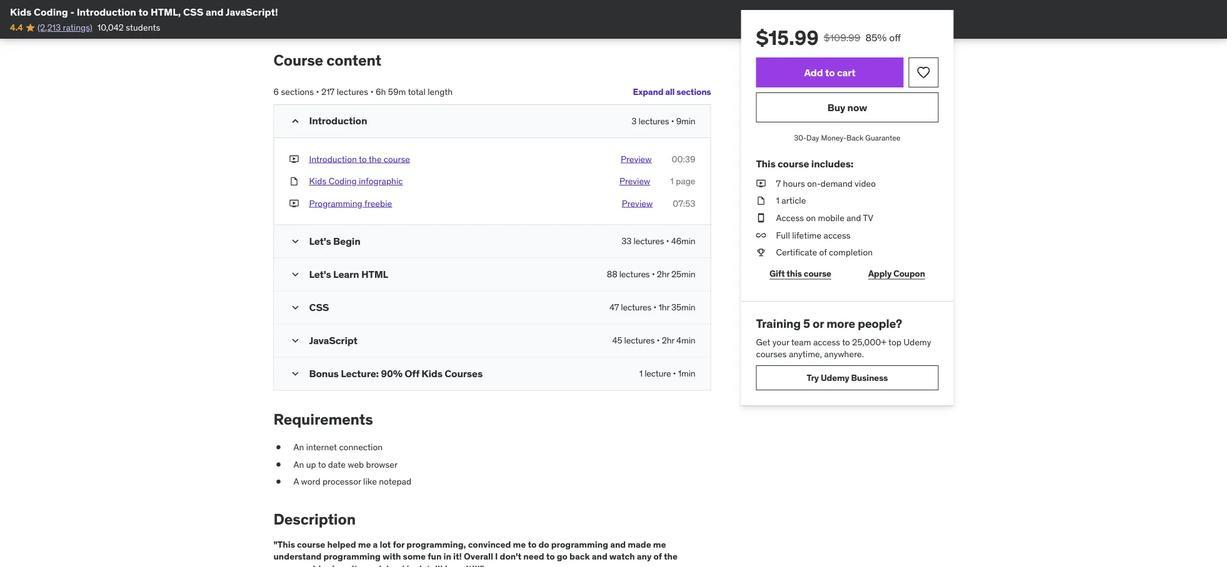 Task type: vqa. For each thing, say whether or not it's contained in the screenshot.


Task type: locate. For each thing, give the bounding box(es) containing it.
0 horizontal spatial and
[[206, 5, 224, 18]]

do
[[539, 539, 550, 551]]

1 vertical spatial 2hr
[[662, 335, 675, 347]]

kids up 4.4
[[10, 5, 32, 18]]

0 vertical spatial let's
[[309, 235, 331, 248]]

an internet connection
[[294, 442, 383, 453]]

45 lectures • 2hr 4min
[[613, 335, 696, 347]]

0 vertical spatial coding
[[34, 5, 68, 18]]

lectures for css
[[621, 302, 652, 313]]

includes:
[[812, 157, 854, 170]]

lectures right 3
[[639, 115, 669, 127]]

1 left lecture
[[640, 368, 643, 380]]

0 horizontal spatial me
[[358, 539, 371, 551]]

courses
[[756, 349, 787, 360], [274, 564, 306, 568]]

0 vertical spatial an
[[294, 442, 304, 453]]

"this course helped me a lot for programming, convinced me to do programming and made me understand programming with some fun in it! overall i don't need to go back and watch any of the courses vids since its explained in detail! love it!!!"
[[274, 539, 678, 568]]

xsmall image
[[289, 153, 299, 165], [756, 178, 766, 190], [756, 212, 766, 224], [274, 442, 284, 454]]

1 vertical spatial an
[[294, 459, 304, 471]]

1 vertical spatial kids
[[309, 176, 327, 187]]

and
[[206, 5, 224, 18], [847, 212, 862, 224], [592, 552, 608, 563]]

ratings)
[[63, 22, 92, 33]]

2 me from the left
[[513, 539, 526, 551]]

• left 4min
[[657, 335, 660, 347]]

me left a
[[358, 539, 371, 551]]

1 horizontal spatial udemy
[[904, 337, 932, 348]]

anytime,
[[789, 349, 822, 360]]

4 small image from the top
[[289, 302, 302, 314]]

small image left learn
[[289, 269, 302, 281]]

• left 1hr
[[654, 302, 657, 313]]

the inside "this course helped me a lot for programming, convinced me to do programming and made me understand programming with some fun in it! overall i don't need to go back and watch any of the courses vids since its explained in detail! love it!!!"
[[664, 552, 678, 563]]

0 vertical spatial of
[[820, 247, 827, 258]]

• left 25min
[[652, 269, 655, 280]]

sections inside dropdown button
[[677, 86, 711, 97]]

certificate
[[776, 247, 817, 258]]

88
[[607, 269, 618, 280]]

2hr left 25min
[[657, 269, 670, 280]]

introduction up 10,042
[[77, 5, 136, 18]]

introduction to the course
[[309, 153, 410, 165]]

add
[[805, 66, 823, 79]]

1 horizontal spatial me
[[513, 539, 526, 551]]

0 horizontal spatial kids
[[10, 5, 32, 18]]

kids for kids coding - introduction to html, css and javascript!
[[10, 5, 32, 18]]

• for let's begin
[[666, 236, 669, 247]]

(2,213 ratings)
[[37, 22, 92, 33]]

0 horizontal spatial the
[[369, 153, 382, 165]]

the inside button
[[369, 153, 382, 165]]

lectures right 45 on the bottom of page
[[624, 335, 655, 347]]

0 vertical spatial kids
[[10, 5, 32, 18]]

sections right the 6
[[281, 86, 314, 97]]

lectures right 47
[[621, 302, 652, 313]]

courses down understand
[[274, 564, 306, 568]]

0 horizontal spatial of
[[654, 552, 662, 563]]

an for an internet connection
[[294, 442, 304, 453]]

course inside button
[[384, 153, 410, 165]]

0 horizontal spatial 1
[[640, 368, 643, 380]]

for
[[393, 539, 405, 551]]

its
[[352, 564, 362, 568]]

this
[[756, 157, 776, 170]]

buy now
[[828, 101, 868, 114]]

xsmall image left programming
[[289, 198, 299, 210]]

• left '6h 59m'
[[371, 86, 374, 97]]

lectures for introduction
[[639, 115, 669, 127]]

video
[[855, 178, 876, 189]]

udemy right top
[[904, 337, 932, 348]]

preview down 3
[[621, 153, 652, 165]]

lectures right 33
[[634, 236, 664, 247]]

0 vertical spatial 2hr
[[657, 269, 670, 280]]

35min
[[672, 302, 696, 313]]

1 vertical spatial preview
[[620, 176, 651, 187]]

46min
[[671, 236, 696, 247]]

description
[[274, 511, 356, 529]]

preview left 1 page
[[620, 176, 651, 187]]

small image left bonus
[[289, 368, 302, 381]]

sections right all
[[677, 86, 711, 97]]

xsmall image for 1 article
[[756, 195, 766, 207]]

small image for bonus lecture: 90% off kids courses
[[289, 368, 302, 381]]

introduction down 217
[[309, 114, 367, 127]]

course up understand
[[297, 539, 325, 551]]

me right made
[[653, 539, 666, 551]]

2hr for let's learn html
[[657, 269, 670, 280]]

10,042
[[97, 22, 124, 33]]

1 horizontal spatial the
[[664, 552, 678, 563]]

team
[[792, 337, 812, 348]]

0 vertical spatial the
[[369, 153, 382, 165]]

0 vertical spatial preview
[[621, 153, 652, 165]]

1 vertical spatial coding
[[329, 176, 357, 187]]

coding inside button
[[329, 176, 357, 187]]

25min
[[672, 269, 696, 280]]

understand
[[274, 552, 322, 563]]

coding up (2,213
[[34, 5, 68, 18]]

$109.99
[[824, 31, 861, 44]]

since
[[328, 564, 350, 568]]

let's for let's begin
[[309, 235, 331, 248]]

• for introduction
[[671, 115, 674, 127]]

courses inside "this course helped me a lot for programming, convinced me to do programming and made me understand programming with some fun in it! overall i don't need to go back and watch any of the courses vids since its explained in detail! love it!!!"
[[274, 564, 306, 568]]

on-
[[808, 178, 821, 189]]

the right any
[[664, 552, 678, 563]]

to up anywhere.
[[843, 337, 850, 348]]

xsmall image left the full
[[756, 229, 766, 242]]

and left tv
[[847, 212, 862, 224]]

lectures right 217
[[337, 86, 368, 97]]

0 horizontal spatial sections
[[281, 86, 314, 97]]

1 vertical spatial css
[[309, 301, 329, 314]]

people?
[[858, 316, 903, 331]]

bonus lecture: 90% off kids courses
[[309, 368, 483, 380]]

1 vertical spatial 1
[[776, 195, 780, 206]]

css up javascript
[[309, 301, 329, 314]]

2 vertical spatial preview
[[622, 198, 653, 209]]

2 vertical spatial kids
[[422, 368, 443, 380]]

2 an from the top
[[294, 459, 304, 471]]

the up infographic
[[369, 153, 382, 165]]

small image left the 'let's begin'
[[289, 236, 302, 248]]

preview
[[621, 153, 652, 165], [620, 176, 651, 187], [622, 198, 653, 209]]

xsmall image for a word processor like notepad
[[274, 476, 284, 489]]

1 horizontal spatial 1
[[671, 176, 674, 187]]

introduction for introduction to the course
[[309, 153, 357, 165]]

1 small image from the top
[[289, 115, 302, 128]]

an left the up
[[294, 459, 304, 471]]

kids right off
[[422, 368, 443, 380]]

1 vertical spatial let's
[[309, 268, 331, 281]]

introduction to the course button
[[309, 153, 410, 165]]

preview up 33
[[622, 198, 653, 209]]

kids inside kids coding infographic button
[[309, 176, 327, 187]]

small image for let's learn html
[[289, 269, 302, 281]]

total
[[408, 86, 426, 97]]

programming, convinced
[[407, 539, 511, 551]]

0 horizontal spatial in
[[407, 564, 415, 568]]

xsmall image left the up
[[274, 459, 284, 471]]

i
[[495, 552, 498, 563]]

full lifetime access
[[776, 230, 851, 241]]

2 small image from the top
[[289, 236, 302, 248]]

xsmall image
[[289, 175, 299, 188], [756, 195, 766, 207], [289, 198, 299, 210], [756, 229, 766, 242], [756, 247, 766, 259], [274, 459, 284, 471], [274, 476, 284, 489]]

1 vertical spatial of
[[654, 552, 662, 563]]

1 horizontal spatial courses
[[756, 349, 787, 360]]

introduction
[[77, 5, 136, 18], [309, 114, 367, 127], [309, 153, 357, 165]]

• left 1min
[[673, 368, 676, 380]]

2 horizontal spatial kids
[[422, 368, 443, 380]]

css right 'html,'
[[183, 5, 204, 18]]

courses down "get"
[[756, 349, 787, 360]]

3 me from the left
[[653, 539, 666, 551]]

6 sections • 217 lectures • 6h 59m total length
[[274, 86, 453, 97]]

1 horizontal spatial kids
[[309, 176, 327, 187]]

money-
[[821, 133, 847, 143]]

and left javascript!
[[206, 5, 224, 18]]

0 vertical spatial courses
[[756, 349, 787, 360]]

small image for introduction
[[289, 115, 302, 128]]

let's for let's learn html
[[309, 268, 331, 281]]

25,000+
[[853, 337, 887, 348]]

try udemy business
[[807, 372, 888, 384]]

1 vertical spatial access
[[814, 337, 841, 348]]

0 vertical spatial access
[[824, 230, 851, 241]]

access down mobile
[[824, 230, 851, 241]]

and down programming and at bottom
[[592, 552, 608, 563]]

3 small image from the top
[[289, 269, 302, 281]]

5 small image from the top
[[289, 368, 302, 381]]

1 left page
[[671, 176, 674, 187]]

0 horizontal spatial udemy
[[821, 372, 850, 384]]

access
[[824, 230, 851, 241], [814, 337, 841, 348]]

gift
[[770, 268, 785, 279]]

small image down course
[[289, 115, 302, 128]]

2 vertical spatial 1
[[640, 368, 643, 380]]

1 vertical spatial courses
[[274, 564, 306, 568]]

1 horizontal spatial of
[[820, 247, 827, 258]]

introduction inside button
[[309, 153, 357, 165]]

introduction up kids coding infographic
[[309, 153, 357, 165]]

0 vertical spatial css
[[183, 5, 204, 18]]

in down some
[[407, 564, 415, 568]]

1 horizontal spatial css
[[309, 301, 329, 314]]

lectures right the 88
[[620, 269, 650, 280]]

and inside "this course helped me a lot for programming, convinced me to do programming and made me understand programming with some fun in it! overall i don't need to go back and watch any of the courses vids since its explained in detail! love it!!!"
[[592, 552, 608, 563]]

1 sections from the left
[[677, 86, 711, 97]]

xsmall image left 1 article
[[756, 195, 766, 207]]

1 horizontal spatial sections
[[677, 86, 711, 97]]

in left it! in the left of the page
[[444, 552, 451, 563]]

0 horizontal spatial courses
[[274, 564, 306, 568]]

kids up programming
[[309, 176, 327, 187]]

33
[[622, 236, 632, 247]]

1 for 1 page
[[671, 176, 674, 187]]

2 let's from the top
[[309, 268, 331, 281]]

let's left learn
[[309, 268, 331, 281]]

to inside training 5 or more people? get your team access to 25,000+ top udemy courses anytime, anywhere.
[[843, 337, 850, 348]]

6
[[274, 86, 279, 97]]

to
[[139, 5, 148, 18], [826, 66, 835, 79], [359, 153, 367, 165], [843, 337, 850, 348], [318, 459, 326, 471], [528, 539, 537, 551], [546, 552, 555, 563]]

small image up small icon
[[289, 302, 302, 314]]

kids coding infographic button
[[309, 175, 403, 188]]

small image
[[289, 115, 302, 128], [289, 236, 302, 248], [289, 269, 302, 281], [289, 302, 302, 314], [289, 368, 302, 381]]

the
[[369, 153, 382, 165], [664, 552, 678, 563]]

xsmall image left a
[[274, 476, 284, 489]]

2 vertical spatial and
[[592, 552, 608, 563]]

with
[[383, 552, 401, 563]]

programming
[[324, 552, 381, 563]]

udemy inside training 5 or more people? get your team access to 25,000+ top udemy courses anytime, anywhere.
[[904, 337, 932, 348]]

kids coding infographic
[[309, 176, 403, 187]]

css
[[183, 5, 204, 18], [309, 301, 329, 314]]

xsmall image left certificate
[[756, 247, 766, 259]]

• left 217
[[316, 86, 319, 97]]

2 horizontal spatial 1
[[776, 195, 780, 206]]

2 vertical spatial introduction
[[309, 153, 357, 165]]

33 lectures • 46min
[[622, 236, 696, 247]]

expand
[[633, 86, 664, 97]]

0 horizontal spatial coding
[[34, 5, 68, 18]]

access down the or
[[814, 337, 841, 348]]

1 horizontal spatial coding
[[329, 176, 357, 187]]

introduction for introduction
[[309, 114, 367, 127]]

1 page
[[671, 176, 696, 187]]

0 vertical spatial and
[[206, 5, 224, 18]]

1 left article
[[776, 195, 780, 206]]

get
[[756, 337, 771, 348]]

let's learn html
[[309, 268, 388, 281]]

1 an from the top
[[294, 442, 304, 453]]

date
[[328, 459, 346, 471]]

• left "46min"
[[666, 236, 669, 247]]

udemy right try
[[821, 372, 850, 384]]

• for css
[[654, 302, 657, 313]]

of down full lifetime access on the right of the page
[[820, 247, 827, 258]]

$15.99
[[756, 25, 819, 50]]

0 vertical spatial udemy
[[904, 337, 932, 348]]

of right any
[[654, 552, 662, 563]]

coding up programming
[[329, 176, 357, 187]]

sections
[[677, 86, 711, 97], [281, 86, 314, 97]]

html,
[[151, 5, 181, 18]]

lectures for javascript
[[624, 335, 655, 347]]

• left 9min
[[671, 115, 674, 127]]

course up infographic
[[384, 153, 410, 165]]

an left 'internet'
[[294, 442, 304, 453]]

"this
[[274, 539, 295, 551]]

2 horizontal spatial me
[[653, 539, 666, 551]]

1 vertical spatial introduction
[[309, 114, 367, 127]]

1 horizontal spatial and
[[592, 552, 608, 563]]

bonus
[[309, 368, 339, 380]]

me
[[358, 539, 371, 551], [513, 539, 526, 551], [653, 539, 666, 551]]

0 vertical spatial 1
[[671, 176, 674, 187]]

1 let's from the top
[[309, 235, 331, 248]]

any
[[637, 552, 652, 563]]

udemy
[[904, 337, 932, 348], [821, 372, 850, 384]]

2 horizontal spatial and
[[847, 212, 862, 224]]

me up don't at the bottom of the page
[[513, 539, 526, 551]]

0 vertical spatial in
[[444, 552, 451, 563]]

add to cart button
[[756, 58, 904, 88]]

1 vertical spatial the
[[664, 552, 678, 563]]

2hr left 4min
[[662, 335, 675, 347]]

fun
[[428, 552, 442, 563]]

expand all sections button
[[633, 79, 711, 104]]

let's left begin
[[309, 235, 331, 248]]



Task type: describe. For each thing, give the bounding box(es) containing it.
it!!!"
[[466, 564, 484, 568]]

gift this course link
[[756, 261, 845, 286]]

buy now button
[[756, 93, 939, 123]]

to left cart
[[826, 66, 835, 79]]

javascript
[[309, 334, 358, 347]]

1 article
[[776, 195, 806, 206]]

lecture
[[645, 368, 671, 380]]

6h 59m
[[376, 86, 406, 97]]

to right the up
[[318, 459, 326, 471]]

business
[[851, 372, 888, 384]]

xsmall image for access on mobile and tv
[[756, 212, 766, 224]]

programming and
[[551, 539, 626, 551]]

course content
[[274, 51, 382, 70]]

• for bonus lecture: 90% off kids courses
[[673, 368, 676, 380]]

1 vertical spatial udemy
[[821, 372, 850, 384]]

full
[[776, 230, 790, 241]]

course up hours
[[778, 157, 810, 170]]

xsmall image for an up to date web browser
[[274, 459, 284, 471]]

• for javascript
[[657, 335, 660, 347]]

xsmall image for 7 hours on-demand video
[[756, 178, 766, 190]]

an up to date web browser
[[294, 459, 398, 471]]

buy
[[828, 101, 846, 114]]

course
[[274, 51, 323, 70]]

coding for infographic
[[329, 176, 357, 187]]

47 lectures • 1hr 35min
[[610, 302, 696, 313]]

programming freebie button
[[309, 198, 392, 210]]

cart
[[837, 66, 856, 79]]

5
[[804, 316, 811, 331]]

guarantee
[[866, 133, 901, 143]]

top
[[889, 337, 902, 348]]

processor
[[323, 477, 361, 488]]

content
[[327, 51, 382, 70]]

expand all sections
[[633, 86, 711, 97]]

courses
[[445, 368, 483, 380]]

access
[[776, 212, 804, 224]]

a word processor like notepad
[[294, 477, 412, 488]]

3
[[632, 115, 637, 127]]

preview for 1 page
[[620, 176, 651, 187]]

course inside "this course helped me a lot for programming, convinced me to do programming and made me understand programming with some fun in it! overall i don't need to go back and watch any of the courses vids since its explained in detail! love it!!!"
[[297, 539, 325, 551]]

connection
[[339, 442, 383, 453]]

training 5 or more people? get your team access to 25,000+ top udemy courses anytime, anywhere.
[[756, 316, 932, 360]]

to up students
[[139, 5, 148, 18]]

hours
[[783, 178, 805, 189]]

up
[[306, 459, 316, 471]]

30-day money-back guarantee
[[794, 133, 901, 143]]

xsmall image for certificate of completion
[[756, 247, 766, 259]]

to left go
[[546, 552, 555, 563]]

anywhere.
[[825, 349, 864, 360]]

3 lectures • 9min
[[632, 115, 696, 127]]

10,042 students
[[97, 22, 160, 33]]

helped
[[327, 539, 356, 551]]

vids
[[308, 564, 326, 568]]

0 horizontal spatial css
[[183, 5, 204, 18]]

let's begin
[[309, 235, 361, 248]]

students
[[126, 22, 160, 33]]

kids coding - introduction to html, css and javascript!
[[10, 5, 278, 18]]

small image for css
[[289, 302, 302, 314]]

more
[[827, 316, 856, 331]]

html
[[361, 268, 388, 281]]

word
[[301, 477, 321, 488]]

this
[[787, 268, 802, 279]]

small image
[[289, 335, 302, 348]]

lectures for let's begin
[[634, 236, 664, 247]]

coupon
[[894, 268, 926, 279]]

access on mobile and tv
[[776, 212, 874, 224]]

1 vertical spatial in
[[407, 564, 415, 568]]

lifetime
[[793, 230, 822, 241]]

notepad
[[379, 477, 412, 488]]

learn
[[333, 268, 359, 281]]

1 for 1 article
[[776, 195, 780, 206]]

small image for let's begin
[[289, 236, 302, 248]]

day
[[807, 133, 820, 143]]

courses inside training 5 or more people? get your team access to 25,000+ top udemy courses anytime, anywhere.
[[756, 349, 787, 360]]

90%
[[381, 368, 403, 380]]

watch
[[610, 552, 635, 563]]

xsmall image left kids coding infographic button
[[289, 175, 299, 188]]

all
[[666, 86, 675, 97]]

1 me from the left
[[358, 539, 371, 551]]

apply
[[869, 268, 892, 279]]

lecture:
[[341, 368, 379, 380]]

0 vertical spatial introduction
[[77, 5, 136, 18]]

your
[[773, 337, 790, 348]]

lectures for let's learn html
[[620, 269, 650, 280]]

to left "do" on the bottom of page
[[528, 539, 537, 551]]

• for let's learn html
[[652, 269, 655, 280]]

47
[[610, 302, 619, 313]]

length
[[428, 86, 453, 97]]

article
[[782, 195, 806, 206]]

internet
[[306, 442, 337, 453]]

85%
[[866, 31, 887, 44]]

page
[[676, 176, 696, 187]]

add to cart
[[805, 66, 856, 79]]

$15.99 $109.99 85% off
[[756, 25, 901, 50]]

wishlist image
[[917, 65, 932, 80]]

demand
[[821, 178, 853, 189]]

or
[[813, 316, 824, 331]]

to up kids coding infographic
[[359, 153, 367, 165]]

gift this course
[[770, 268, 832, 279]]

1hr
[[659, 302, 670, 313]]

coding for -
[[34, 5, 68, 18]]

kids for kids coding infographic
[[309, 176, 327, 187]]

course down certificate of completion
[[804, 268, 832, 279]]

30-
[[794, 133, 807, 143]]

07:53
[[673, 198, 696, 209]]

1 vertical spatial and
[[847, 212, 862, 224]]

begin
[[333, 235, 361, 248]]

9min
[[676, 115, 696, 127]]

of inside "this course helped me a lot for programming, convinced me to do programming and made me understand programming with some fun in it! overall i don't need to go back and watch any of the courses vids since its explained in detail! love it!!!"
[[654, 552, 662, 563]]

programming freebie
[[309, 198, 392, 209]]

tv
[[863, 212, 874, 224]]

made
[[628, 539, 651, 551]]

88 lectures • 2hr 25min
[[607, 269, 696, 280]]

an for an up to date web browser
[[294, 459, 304, 471]]

2 sections from the left
[[281, 86, 314, 97]]

preview for 00:39
[[621, 153, 652, 165]]

try udemy business link
[[756, 366, 939, 391]]

xsmall image for full lifetime access
[[756, 229, 766, 242]]

1 horizontal spatial in
[[444, 552, 451, 563]]

a
[[373, 539, 378, 551]]

00:39
[[672, 153, 696, 165]]

go
[[557, 552, 568, 563]]

xsmall image for an internet connection
[[274, 442, 284, 454]]

preview for 07:53
[[622, 198, 653, 209]]

access inside training 5 or more people? get your team access to 25,000+ top udemy courses anytime, anywhere.
[[814, 337, 841, 348]]

don't
[[500, 552, 522, 563]]

2hr for javascript
[[662, 335, 675, 347]]



